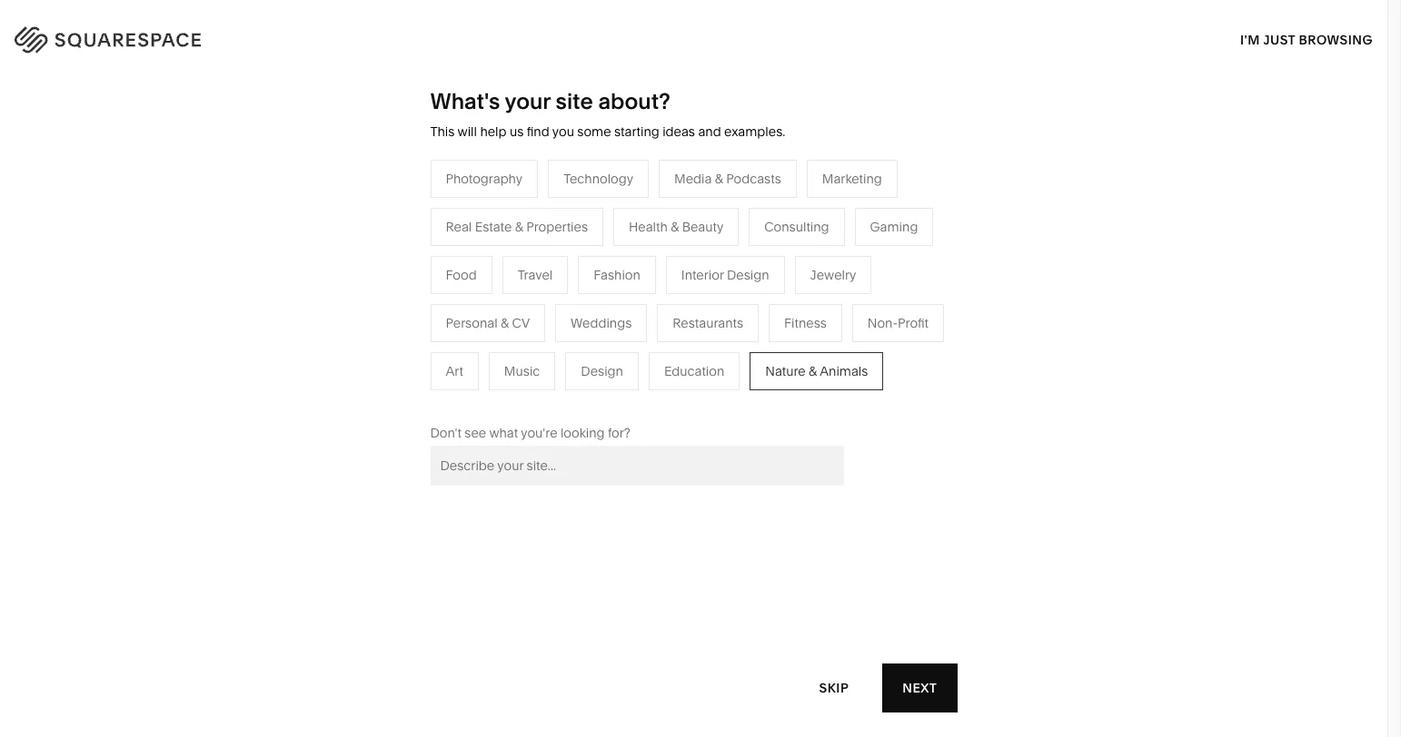 Task type: describe. For each thing, give the bounding box(es) containing it.
& right home
[[875, 252, 884, 269]]

health
[[629, 219, 668, 235]]

technology
[[563, 171, 633, 187]]

1 horizontal spatial weddings
[[644, 361, 705, 378]]

entertainment
[[452, 389, 537, 405]]

Education radio
[[649, 352, 740, 391]]

0 horizontal spatial non-
[[536, 334, 567, 351]]

& inside 'option'
[[809, 363, 817, 380]]

don't
[[430, 425, 462, 441]]

Real Estate & Properties radio
[[430, 208, 603, 246]]

degraw image
[[502, 621, 885, 738]]

Design radio
[[565, 352, 639, 391]]

business
[[488, 307, 541, 323]]

cv
[[512, 315, 530, 331]]

website
[[960, 142, 1014, 160]]

home & decor link
[[836, 252, 942, 269]]

store,
[[1212, 107, 1251, 125]]

1 horizontal spatial fitness
[[836, 307, 878, 323]]

looking
[[561, 425, 605, 441]]

i'm just browsing link
[[1240, 15, 1373, 65]]

templates
[[1018, 142, 1087, 160]]

podcasts inside radio
[[726, 171, 781, 187]]

what's your site about? this will help us find you some starting ideas and examples.
[[430, 88, 785, 140]]

2 a from the left
[[1272, 107, 1280, 125]]

professional
[[452, 280, 525, 296]]

1 a from the left
[[1010, 107, 1018, 125]]

restaurants inside radio
[[673, 315, 743, 331]]

to
[[1091, 142, 1105, 160]]

yours
[[56, 144, 177, 200]]

see
[[465, 425, 486, 441]]

& inside option
[[515, 219, 523, 235]]

home & decor
[[836, 252, 924, 269]]

local business
[[452, 307, 541, 323]]

entertainment link
[[452, 389, 555, 405]]

what's
[[430, 88, 500, 114]]

1 vertical spatial food
[[452, 361, 483, 378]]

i'm just browsing
[[1240, 31, 1373, 48]]

whether
[[881, 107, 940, 125]]

photography
[[446, 171, 523, 187]]

Photography radio
[[430, 160, 538, 198]]

make
[[56, 98, 176, 154]]

Don't see what you're looking for? field
[[430, 446, 844, 486]]

any
[[186, 98, 263, 154]]

& down home & decor
[[879, 280, 887, 296]]

site
[[556, 88, 593, 114]]

us
[[510, 124, 524, 140]]

1 vertical spatial podcasts
[[696, 307, 751, 323]]

community & non-profits
[[452, 334, 604, 351]]

get
[[1108, 142, 1131, 160]]

community & non-profits link
[[452, 334, 622, 351]]

don't see what you're looking for?
[[430, 425, 630, 441]]

Media & Podcasts radio
[[659, 160, 797, 198]]

media inside radio
[[674, 171, 712, 187]]

need
[[971, 107, 1007, 125]]

jewelry
[[810, 267, 856, 283]]

properties inside real estate & properties option
[[526, 219, 588, 235]]

nature inside 'option'
[[765, 363, 806, 380]]

squarespace logo link
[[36, 23, 302, 50]]

real estate & properties inside option
[[446, 219, 588, 235]]

fashion inside radio
[[594, 267, 640, 283]]

1 horizontal spatial you
[[943, 107, 968, 125]]

consulting
[[764, 219, 829, 235]]

squarespace's
[[1068, 125, 1170, 143]]

Fitness radio
[[769, 304, 842, 342]]

nature & animals link
[[836, 280, 957, 296]]

or
[[1254, 107, 1269, 125]]

personal
[[881, 125, 941, 143]]

travel link
[[644, 252, 697, 269]]

next button
[[882, 664, 957, 713]]

beauty
[[682, 219, 723, 235]]

blog,
[[945, 125, 980, 143]]

beaumont image
[[947, 621, 1330, 738]]

Fashion radio
[[578, 256, 656, 294]]

fashion link
[[452, 252, 517, 269]]

education
[[664, 363, 724, 380]]

make any template yours with ease.
[[56, 98, 480, 200]]

home
[[836, 252, 872, 269]]

1 horizontal spatial real estate & properties
[[644, 389, 786, 405]]

i'm
[[1240, 31, 1260, 48]]

for?
[[608, 425, 630, 441]]

squarespace logo image
[[36, 23, 223, 50]]

use
[[1040, 125, 1065, 143]]

starting
[[614, 124, 659, 140]]

& inside option
[[501, 315, 509, 331]]

browsing
[[1299, 31, 1373, 48]]

portfolio
[[1022, 107, 1081, 125]]

weddings inside weddings radio
[[571, 315, 632, 331]]

& down education
[[713, 389, 721, 405]]

website,
[[1084, 107, 1142, 125]]

interior
[[681, 267, 724, 283]]

music
[[504, 363, 540, 380]]

help
[[480, 124, 507, 140]]

marketing
[[822, 171, 882, 187]]

Travel radio
[[502, 256, 568, 294]]

template
[[274, 98, 470, 154]]

health & beauty
[[629, 219, 723, 235]]

ideas
[[662, 124, 695, 140]]

1 vertical spatial media & podcasts
[[644, 307, 751, 323]]

beaumont element
[[947, 621, 1330, 738]]

responsive
[[881, 142, 957, 160]]



Task type: locate. For each thing, give the bounding box(es) containing it.
media up events
[[644, 307, 681, 323]]

animals
[[890, 280, 938, 296], [820, 363, 868, 380]]

1 horizontal spatial animals
[[890, 280, 938, 296]]

your
[[505, 88, 551, 114]]

examples.
[[724, 124, 785, 140]]

0 vertical spatial real estate & properties
[[446, 219, 588, 235]]

skip
[[819, 680, 849, 696]]

1 horizontal spatial and
[[1269, 125, 1295, 143]]

estate
[[475, 219, 512, 235], [673, 389, 710, 405]]

design inside radio
[[727, 267, 769, 283]]

and right the ideas
[[698, 124, 721, 140]]

& left cv
[[501, 315, 509, 331]]

0 vertical spatial non-
[[868, 315, 898, 331]]

media & podcasts link
[[644, 307, 769, 323]]

design inside option
[[581, 363, 623, 380]]

professional services link
[[452, 280, 598, 296]]

and
[[698, 124, 721, 140], [1269, 125, 1295, 143]]

1 horizontal spatial travel
[[644, 252, 679, 269]]

0 horizontal spatial nature
[[765, 363, 806, 380]]

1 horizontal spatial real
[[644, 389, 670, 405]]

restaurants up events link
[[673, 315, 743, 331]]

Food radio
[[430, 256, 492, 294]]

1 vertical spatial properties
[[725, 389, 786, 405]]

non- inside radio
[[868, 315, 898, 331]]

real estate & properties down education
[[644, 389, 786, 405]]

0 horizontal spatial real estate & properties
[[446, 219, 588, 235]]

0 vertical spatial podcasts
[[726, 171, 781, 187]]

1 horizontal spatial properties
[[725, 389, 786, 405]]

1 horizontal spatial design
[[727, 267, 769, 283]]

some
[[577, 124, 611, 140]]

0 horizontal spatial weddings
[[571, 315, 632, 331]]

gaming
[[870, 219, 918, 235]]

estate up fashion 'link'
[[475, 219, 512, 235]]

nature down home
[[836, 280, 876, 296]]

Nature & Animals radio
[[750, 352, 884, 391]]

food up local on the left top of page
[[446, 267, 477, 283]]

whether you need a portfolio website, an online store, or a personal blog, you can use squarespace's customizable and responsive website templates to get started.
[[881, 107, 1295, 160]]

profit
[[898, 315, 929, 331]]

decor
[[887, 252, 924, 269]]

0 vertical spatial nature
[[836, 280, 876, 296]]

local
[[452, 307, 484, 323]]

& inside radio
[[715, 171, 723, 187]]

& inside "radio"
[[671, 219, 679, 235]]

0 horizontal spatial travel
[[518, 267, 553, 283]]

real up fashion 'link'
[[446, 219, 472, 235]]

0 horizontal spatial and
[[698, 124, 721, 140]]

1 horizontal spatial a
[[1272, 107, 1280, 125]]

0 vertical spatial estate
[[475, 219, 512, 235]]

about?
[[598, 88, 670, 114]]

Technology radio
[[548, 160, 649, 198]]

Interior Design radio
[[666, 256, 785, 294]]

animals down decor
[[890, 280, 938, 296]]

degraw element
[[502, 621, 885, 738]]

you left can
[[983, 125, 1008, 143]]

started.
[[1134, 142, 1187, 160]]

estate inside option
[[475, 219, 512, 235]]

you left need
[[943, 107, 968, 125]]

Gaming radio
[[855, 208, 933, 246]]

podcasts down interior design
[[696, 307, 751, 323]]

you inside 'what's your site about? this will help us find you some starting ideas and examples.'
[[552, 124, 574, 140]]

ease.
[[290, 144, 405, 200]]

1 vertical spatial design
[[581, 363, 623, 380]]

media
[[674, 171, 712, 187], [644, 307, 681, 323]]

real
[[446, 219, 472, 235], [644, 389, 670, 405]]

media & podcasts inside radio
[[674, 171, 781, 187]]

1 vertical spatial real
[[644, 389, 670, 405]]

log             in link
[[1321, 28, 1365, 45]]

Marketing radio
[[807, 160, 898, 198]]

& up fashion 'link'
[[515, 219, 523, 235]]

1 vertical spatial media
[[644, 307, 681, 323]]

fitness
[[836, 307, 878, 323], [784, 315, 827, 331]]

you right find
[[552, 124, 574, 140]]

travel down "health"
[[644, 252, 679, 269]]

fashion up weddings radio
[[594, 267, 640, 283]]

1 vertical spatial animals
[[820, 363, 868, 380]]

0 horizontal spatial properties
[[526, 219, 588, 235]]

media & podcasts down restaurants link
[[644, 307, 751, 323]]

0 vertical spatial food
[[446, 267, 477, 283]]

real estate & properties link
[[644, 389, 804, 405]]

and inside 'what's your site about? this will help us find you some starting ideas and examples.'
[[698, 124, 721, 140]]

Restaurants radio
[[657, 304, 759, 342]]

can
[[1011, 125, 1037, 143]]

an
[[1146, 107, 1163, 125]]

food inside radio
[[446, 267, 477, 283]]

1 vertical spatial nature
[[765, 363, 806, 380]]

0 vertical spatial media & podcasts
[[674, 171, 781, 187]]

fitness down jewelry
[[836, 307, 878, 323]]

will
[[458, 124, 477, 140]]

non-
[[868, 315, 898, 331], [536, 334, 567, 351]]

what
[[489, 425, 518, 441]]

0 horizontal spatial fitness
[[784, 315, 827, 331]]

real estate & properties up fashion 'link'
[[446, 219, 588, 235]]

Health & Beauty radio
[[613, 208, 739, 246]]

1 horizontal spatial nature
[[836, 280, 876, 296]]

media & podcasts up beauty
[[674, 171, 781, 187]]

log
[[1321, 28, 1348, 45]]

weddings down events link
[[644, 361, 705, 378]]

estate down education
[[673, 389, 710, 405]]

you
[[943, 107, 968, 125], [552, 124, 574, 140], [983, 125, 1008, 143]]

Non-Profit radio
[[852, 304, 944, 342]]

food link
[[452, 361, 501, 378]]

& down fitness radio
[[809, 363, 817, 380]]

animals inside 'option'
[[820, 363, 868, 380]]

2 horizontal spatial you
[[983, 125, 1008, 143]]

community
[[452, 334, 522, 351]]

interior design
[[681, 267, 769, 283]]

0 vertical spatial restaurants
[[644, 280, 715, 296]]

in
[[1351, 28, 1365, 45]]

online
[[1166, 107, 1208, 125]]

professional services
[[452, 280, 579, 296]]

customizable
[[1173, 125, 1266, 143]]

fashion
[[452, 252, 499, 269], [594, 267, 640, 283]]

nature & animals inside 'option'
[[765, 363, 868, 380]]

Jewelry radio
[[795, 256, 872, 294]]

& up beauty
[[715, 171, 723, 187]]

& right "health"
[[671, 219, 679, 235]]

non- down nature & animals link
[[868, 315, 898, 331]]

& down cv
[[525, 334, 533, 351]]

travel inside travel option
[[518, 267, 553, 283]]

skip button
[[799, 664, 869, 714]]

0 horizontal spatial animals
[[820, 363, 868, 380]]

services
[[528, 280, 579, 296]]

local business link
[[452, 307, 559, 323]]

non- up music
[[536, 334, 567, 351]]

podcasts
[[726, 171, 781, 187], [696, 307, 751, 323]]

real inside option
[[446, 219, 472, 235]]

0 vertical spatial animals
[[890, 280, 938, 296]]

Art radio
[[430, 352, 479, 391]]

media & podcasts
[[674, 171, 781, 187], [644, 307, 751, 323]]

Personal & CV radio
[[430, 304, 545, 342]]

1 vertical spatial estate
[[673, 389, 710, 405]]

travel up "business"
[[518, 267, 553, 283]]

food
[[446, 267, 477, 283], [452, 361, 483, 378]]

animals down the fitness link
[[820, 363, 868, 380]]

with
[[187, 144, 279, 200]]

Weddings radio
[[555, 304, 647, 342]]

nature & animals
[[836, 280, 938, 296], [765, 363, 868, 380]]

&
[[715, 171, 723, 187], [515, 219, 523, 235], [671, 219, 679, 235], [875, 252, 884, 269], [879, 280, 887, 296], [685, 307, 693, 323], [501, 315, 509, 331], [525, 334, 533, 351], [809, 363, 817, 380], [713, 389, 721, 405]]

profits
[[567, 334, 604, 351]]

0 horizontal spatial fashion
[[452, 252, 499, 269]]

0 horizontal spatial you
[[552, 124, 574, 140]]

fitness link
[[836, 307, 896, 323]]

restaurants
[[644, 280, 715, 296], [673, 315, 743, 331]]

just
[[1263, 31, 1296, 48]]

design down profits
[[581, 363, 623, 380]]

design right interior
[[727, 267, 769, 283]]

a right or
[[1272, 107, 1280, 125]]

fitness up nature & animals 'option'
[[784, 315, 827, 331]]

and inside "whether you need a portfolio website, an online store, or a personal blog, you can use squarespace's customizable and responsive website templates to get started."
[[1269, 125, 1295, 143]]

0 horizontal spatial real
[[446, 219, 472, 235]]

events
[[644, 334, 684, 351]]

0 vertical spatial properties
[[526, 219, 588, 235]]

0 horizontal spatial a
[[1010, 107, 1018, 125]]

real down weddings link
[[644, 389, 670, 405]]

0 vertical spatial media
[[674, 171, 712, 187]]

Consulting radio
[[749, 208, 845, 246]]

1 vertical spatial weddings
[[644, 361, 705, 378]]

fashion up professional
[[452, 252, 499, 269]]

a right need
[[1010, 107, 1018, 125]]

1 horizontal spatial estate
[[673, 389, 710, 405]]

nature & animals down the home & decor link
[[836, 280, 938, 296]]

1 vertical spatial non-
[[536, 334, 567, 351]]

next
[[902, 680, 937, 696]]

real estate & properties
[[446, 219, 588, 235], [644, 389, 786, 405]]

& down restaurants link
[[685, 307, 693, 323]]

weddings up profits
[[571, 315, 632, 331]]

0 horizontal spatial design
[[581, 363, 623, 380]]

Music radio
[[489, 352, 555, 391]]

0 vertical spatial design
[[727, 267, 769, 283]]

you're
[[521, 425, 557, 441]]

0 vertical spatial real
[[446, 219, 472, 235]]

personal & cv
[[446, 315, 530, 331]]

find
[[527, 124, 549, 140]]

personal
[[446, 315, 498, 331]]

1 horizontal spatial non-
[[868, 315, 898, 331]]

media up beauty
[[674, 171, 712, 187]]

and right or
[[1269, 125, 1295, 143]]

podcasts down examples.
[[726, 171, 781, 187]]

design
[[727, 267, 769, 283], [581, 363, 623, 380]]

properties
[[526, 219, 588, 235], [725, 389, 786, 405]]

0 vertical spatial nature & animals
[[836, 280, 938, 296]]

0 vertical spatial weddings
[[571, 315, 632, 331]]

0 horizontal spatial estate
[[475, 219, 512, 235]]

1 vertical spatial restaurants
[[673, 315, 743, 331]]

1 horizontal spatial fashion
[[594, 267, 640, 283]]

nature & animals down fitness radio
[[765, 363, 868, 380]]

fitness inside radio
[[784, 315, 827, 331]]

restaurants link
[[644, 280, 733, 296]]

food down community
[[452, 361, 483, 378]]

weddings link
[[644, 361, 723, 378]]

restaurants down travel link
[[644, 280, 715, 296]]

log             in
[[1321, 28, 1365, 45]]

non-profit
[[868, 315, 929, 331]]

1 vertical spatial real estate & properties
[[644, 389, 786, 405]]

travel
[[644, 252, 679, 269], [518, 267, 553, 283]]

nature down fitness radio
[[765, 363, 806, 380]]

art
[[446, 363, 463, 380]]

1 vertical spatial nature & animals
[[765, 363, 868, 380]]

this
[[430, 124, 455, 140]]



Task type: vqa. For each thing, say whether or not it's contained in the screenshot.
20%
no



